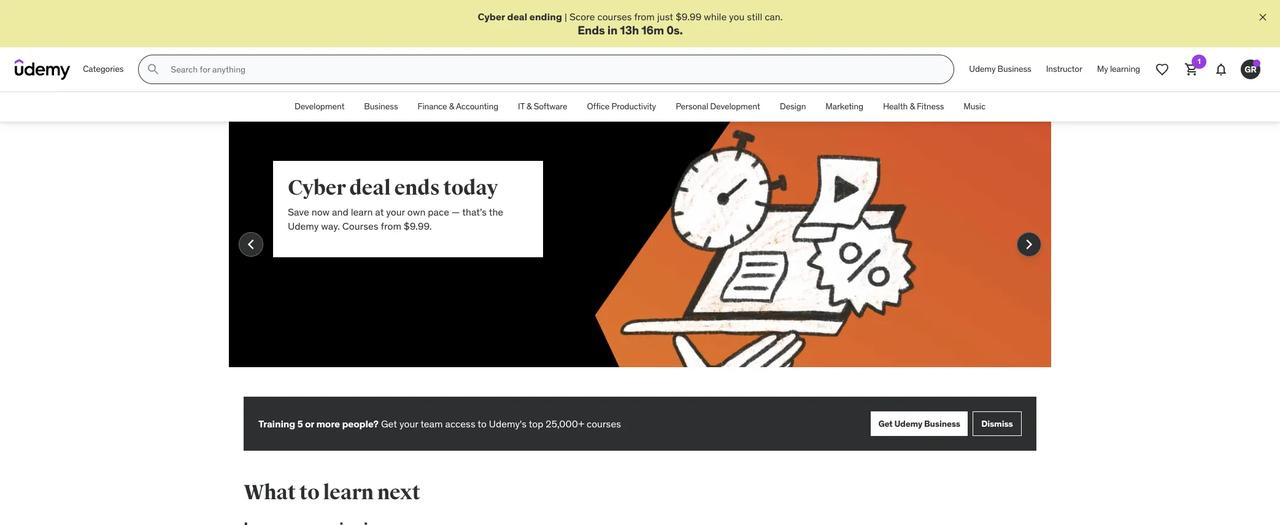 Task type: describe. For each thing, give the bounding box(es) containing it.
cyber deal ending | score courses from just $9.99 while you still can. ends in 13h 16m 0s .
[[478, 10, 783, 38]]

deal for ending
[[508, 10, 528, 23]]

from inside cyber deal ends today save now and learn at your own pace — that's the udemy way. courses from $9.99.
[[300, 220, 321, 232]]

1
[[1198, 57, 1201, 66]]

save
[[207, 206, 228, 218]]

finance
[[418, 101, 447, 112]]

software
[[534, 101, 568, 112]]

subscribe to the best of udemy with personal plan, you get access to 8,000 of our top-rated courses in tech, business, and more. try it free
[[1030, 175, 1251, 270]]

what to learn next
[[244, 480, 420, 505]]

deal for ends
[[269, 175, 310, 201]]

way.
[[240, 220, 259, 232]]

cyber deal ends today save now and learn at your own pace — that's the udemy way. courses from $9.99.
[[207, 175, 423, 232]]

in inside cyber deal ending | score courses from just $9.99 while you still can. ends in 13h 16m 0s .
[[608, 23, 618, 38]]

more.
[[1207, 244, 1232, 256]]

gr link
[[1237, 55, 1266, 84]]

more
[[316, 418, 340, 430]]

today
[[362, 175, 417, 201]]

instructor
[[1047, 63, 1083, 75]]

health
[[884, 101, 908, 112]]

categories button
[[76, 55, 131, 84]]

next image
[[1020, 235, 1040, 254]]

previous image
[[241, 235, 261, 254]]

our
[[1236, 230, 1250, 243]]

free
[[1053, 258, 1071, 270]]

1 horizontal spatial business
[[925, 418, 961, 429]]

udemy business link
[[962, 55, 1039, 84]]

you inside cyber deal ending | score courses from just $9.99 while you still can. ends in 13h 16m 0s .
[[730, 10, 745, 23]]

office productivity
[[587, 101, 656, 112]]

get
[[1135, 230, 1150, 243]]

what
[[244, 480, 296, 505]]

at
[[294, 206, 303, 218]]

it
[[518, 101, 525, 112]]

pace
[[347, 206, 368, 218]]

& for software
[[527, 101, 532, 112]]

1 link
[[1178, 55, 1207, 84]]

office
[[587, 101, 610, 112]]

marketing
[[826, 101, 864, 112]]

get udemy business
[[879, 418, 961, 429]]

score
[[570, 10, 595, 23]]

music link
[[954, 92, 996, 122]]

accounting
[[456, 101, 499, 112]]

25,000+
[[546, 418, 585, 430]]

0 horizontal spatial business
[[364, 101, 398, 112]]

training
[[259, 418, 295, 430]]

personal development link
[[666, 92, 770, 122]]

personal inside the subscribe to the best of udemy with personal plan, you get access to 8,000 of our top-rated courses in tech, business, and more. try it free
[[1052, 230, 1091, 243]]

it & software
[[518, 101, 568, 112]]

.
[[680, 23, 683, 38]]

top-
[[1030, 244, 1049, 256]]

udemy image
[[15, 59, 71, 80]]

next
[[377, 480, 420, 505]]

that's
[[381, 206, 406, 218]]

udemy inside cyber deal ends today save now and learn at your own pace — that's the udemy way. courses from $9.99.
[[207, 220, 238, 232]]

close image
[[1258, 11, 1270, 23]]

design link
[[770, 92, 816, 122]]

it & software link
[[508, 92, 577, 122]]

development link
[[285, 92, 355, 122]]

ending
[[530, 10, 562, 23]]

1 vertical spatial your
[[400, 418, 419, 430]]

design
[[780, 101, 806, 112]]

0 horizontal spatial access
[[445, 418, 476, 430]]

business link
[[355, 92, 408, 122]]

now
[[231, 206, 249, 218]]

my learning
[[1098, 63, 1141, 75]]

to right "what"
[[300, 480, 320, 505]]

fitness
[[917, 101, 945, 112]]

Search for anything text field
[[168, 59, 940, 80]]

submit search image
[[146, 62, 161, 77]]

productivity
[[612, 101, 656, 112]]

& for fitness
[[910, 101, 915, 112]]

ends
[[314, 175, 359, 201]]

|
[[565, 10, 567, 23]]

finance & accounting link
[[408, 92, 508, 122]]

udemy's
[[489, 418, 527, 430]]

wishlist image
[[1156, 62, 1170, 77]]

$9.99.
[[323, 220, 351, 232]]

your inside cyber deal ends today save now and learn at your own pace — that's the udemy way. courses from $9.99.
[[305, 206, 324, 218]]

team
[[421, 418, 443, 430]]

courses
[[261, 220, 298, 232]]

rated
[[1049, 244, 1072, 256]]



Task type: locate. For each thing, give the bounding box(es) containing it.
0 vertical spatial you
[[730, 10, 745, 23]]

just
[[657, 10, 674, 23]]

0 horizontal spatial cyber
[[207, 175, 265, 201]]

0 horizontal spatial you
[[730, 10, 745, 23]]

deal inside cyber deal ending | score courses from just $9.99 while you still can. ends in 13h 16m 0s .
[[508, 10, 528, 23]]

in inside the subscribe to the best of udemy with personal plan, you get access to 8,000 of our top-rated courses in tech, business, and more. try it free
[[1111, 244, 1119, 256]]

courses up ends
[[598, 10, 632, 23]]

the inside cyber deal ends today save now and learn at your own pace — that's the udemy way. courses from $9.99.
[[408, 206, 423, 218]]

courses inside cyber deal ending | score courses from just $9.99 while you still can. ends in 13h 16m 0s .
[[598, 10, 632, 23]]

1 vertical spatial deal
[[269, 175, 310, 201]]

learn up courses
[[270, 206, 292, 218]]

1 vertical spatial from
[[300, 220, 321, 232]]

the inside the subscribe to the best of udemy with personal plan, you get access to 8,000 of our top-rated courses in tech, business, and more. try it free
[[1152, 175, 1183, 201]]

cyber up now
[[207, 175, 265, 201]]

and down 8,000
[[1189, 244, 1205, 256]]

8,000
[[1196, 230, 1223, 243]]

the left 'best'
[[1152, 175, 1183, 201]]

0 horizontal spatial and
[[251, 206, 268, 218]]

gr
[[1245, 64, 1257, 75]]

top
[[529, 418, 544, 430]]

your left team
[[400, 418, 419, 430]]

1 horizontal spatial your
[[400, 418, 419, 430]]

access inside the subscribe to the best of udemy with personal plan, you get access to 8,000 of our top-rated courses in tech, business, and more. try it free
[[1152, 230, 1182, 243]]

1 vertical spatial cyber
[[207, 175, 265, 201]]

you left still
[[730, 10, 745, 23]]

1 horizontal spatial access
[[1152, 230, 1182, 243]]

in right ends
[[608, 23, 618, 38]]

1 horizontal spatial deal
[[508, 10, 528, 23]]

in
[[608, 23, 618, 38], [1111, 244, 1119, 256]]

of right 'best'
[[1231, 175, 1251, 201]]

1 vertical spatial you
[[1117, 230, 1133, 243]]

deal left the ending
[[508, 10, 528, 23]]

with
[[1030, 230, 1050, 243]]

2 development from the left
[[711, 101, 761, 112]]

business left finance
[[364, 101, 398, 112]]

people?
[[342, 418, 379, 430]]

my learning link
[[1090, 55, 1148, 84]]

0 horizontal spatial the
[[408, 206, 423, 218]]

1 horizontal spatial &
[[527, 101, 532, 112]]

1 horizontal spatial you
[[1117, 230, 1133, 243]]

cyber left the ending
[[478, 10, 505, 23]]

carousel element
[[148, 122, 1281, 397]]

from up 13h 16m 0s
[[635, 10, 655, 23]]

personal up rated
[[1052, 230, 1091, 243]]

notifications image
[[1215, 62, 1229, 77]]

& for accounting
[[449, 101, 454, 112]]

business
[[998, 63, 1032, 75], [364, 101, 398, 112], [925, 418, 961, 429]]

it
[[1045, 258, 1051, 270]]

1 horizontal spatial the
[[1152, 175, 1183, 201]]

you inside the subscribe to the best of udemy with personal plan, you get access to 8,000 of our top-rated courses in tech, business, and more. try it free
[[1117, 230, 1133, 243]]

health & fitness link
[[874, 92, 954, 122]]

0 horizontal spatial deal
[[269, 175, 310, 201]]

1 vertical spatial courses
[[1074, 244, 1108, 256]]

deal up "at" on the left top of page
[[269, 175, 310, 201]]

1 vertical spatial business
[[364, 101, 398, 112]]

business,
[[1145, 244, 1186, 256]]

&
[[449, 101, 454, 112], [527, 101, 532, 112], [910, 101, 915, 112]]

to up get
[[1128, 175, 1148, 201]]

0 vertical spatial deal
[[508, 10, 528, 23]]

1 vertical spatial learn
[[323, 480, 374, 505]]

best
[[1187, 175, 1228, 201]]

shopping cart with 1 item image
[[1185, 62, 1200, 77]]

0 horizontal spatial development
[[295, 101, 345, 112]]

my
[[1098, 63, 1109, 75]]

1 vertical spatial the
[[408, 206, 423, 218]]

0 horizontal spatial personal
[[676, 101, 709, 112]]

udemy business
[[970, 63, 1032, 75]]

& right finance
[[449, 101, 454, 112]]

3 & from the left
[[910, 101, 915, 112]]

0 vertical spatial cyber
[[478, 10, 505, 23]]

0 vertical spatial courses
[[598, 10, 632, 23]]

to
[[1128, 175, 1148, 201], [1185, 230, 1194, 243], [478, 418, 487, 430], [300, 480, 320, 505]]

0 horizontal spatial in
[[608, 23, 618, 38]]

0 vertical spatial business
[[998, 63, 1032, 75]]

ends
[[578, 23, 605, 38]]

music
[[964, 101, 986, 112]]

cyber inside cyber deal ending | score courses from just $9.99 while you still can. ends in 13h 16m 0s .
[[478, 10, 505, 23]]

learn
[[270, 206, 292, 218], [323, 480, 374, 505]]

and inside cyber deal ends today save now and learn at your own pace — that's the udemy way. courses from $9.99.
[[251, 206, 268, 218]]

learn inside cyber deal ends today save now and learn at your own pace — that's the udemy way. courses from $9.99.
[[270, 206, 292, 218]]

of left our
[[1225, 230, 1234, 243]]

subscribe
[[1030, 175, 1125, 201]]

training 5 or more people? get your team access to udemy's top 25,000+ courses
[[259, 418, 621, 430]]

of
[[1231, 175, 1251, 201], [1225, 230, 1234, 243]]

1 vertical spatial in
[[1111, 244, 1119, 256]]

2 horizontal spatial &
[[910, 101, 915, 112]]

from inside cyber deal ending | score courses from just $9.99 while you still can. ends in 13h 16m 0s .
[[635, 10, 655, 23]]

0 vertical spatial of
[[1231, 175, 1251, 201]]

health & fitness
[[884, 101, 945, 112]]

courses inside the subscribe to the best of udemy with personal plan, you get access to 8,000 of our top-rated courses in tech, business, and more. try it free
[[1074, 244, 1108, 256]]

0 horizontal spatial your
[[305, 206, 324, 218]]

deal inside cyber deal ends today save now and learn at your own pace — that's the udemy way. courses from $9.99.
[[269, 175, 310, 201]]

13h 16m 0s
[[620, 23, 680, 38]]

& right "health"
[[910, 101, 915, 112]]

and inside the subscribe to the best of udemy with personal plan, you get access to 8,000 of our top-rated courses in tech, business, and more. try it free
[[1189, 244, 1205, 256]]

your right "at" on the left top of page
[[305, 206, 324, 218]]

1 & from the left
[[449, 101, 454, 112]]

in left tech,
[[1111, 244, 1119, 256]]

1 horizontal spatial personal
[[1052, 230, 1091, 243]]

still
[[747, 10, 763, 23]]

business left instructor
[[998, 63, 1032, 75]]

instructor link
[[1039, 55, 1090, 84]]

can.
[[765, 10, 783, 23]]

1 horizontal spatial and
[[1189, 244, 1205, 256]]

get
[[381, 418, 397, 430], [879, 418, 893, 429]]

5
[[297, 418, 303, 430]]

1 development from the left
[[295, 101, 345, 112]]

access up business, at right top
[[1152, 230, 1182, 243]]

own
[[327, 206, 345, 218]]

to left udemy's
[[478, 418, 487, 430]]

personal
[[676, 101, 709, 112], [1052, 230, 1091, 243]]

0 vertical spatial access
[[1152, 230, 1182, 243]]

0 horizontal spatial from
[[300, 220, 321, 232]]

the
[[1152, 175, 1183, 201], [408, 206, 423, 218]]

while
[[704, 10, 727, 23]]

1 vertical spatial personal
[[1052, 230, 1091, 243]]

1 vertical spatial access
[[445, 418, 476, 430]]

office productivity link
[[577, 92, 666, 122]]

try it free link
[[1030, 258, 1071, 270]]

1 horizontal spatial in
[[1111, 244, 1119, 256]]

and up way. on the top left of the page
[[251, 206, 268, 218]]

business left dismiss
[[925, 418, 961, 429]]

0 horizontal spatial get
[[381, 418, 397, 430]]

2 vertical spatial business
[[925, 418, 961, 429]]

finance & accounting
[[418, 101, 499, 112]]

or
[[305, 418, 314, 430]]

0 vertical spatial from
[[635, 10, 655, 23]]

udemy
[[970, 63, 996, 75], [1030, 200, 1098, 225], [207, 220, 238, 232], [895, 418, 923, 429]]

dismiss
[[982, 418, 1014, 429]]

1 horizontal spatial get
[[879, 418, 893, 429]]

from down "at" on the left top of page
[[300, 220, 321, 232]]

courses
[[598, 10, 632, 23], [1074, 244, 1108, 256], [587, 418, 621, 430]]

deal
[[508, 10, 528, 23], [269, 175, 310, 201]]

learning
[[1111, 63, 1141, 75]]

the right 'that's'
[[408, 206, 423, 218]]

cyber
[[478, 10, 505, 23], [207, 175, 265, 201]]

you up tech,
[[1117, 230, 1133, 243]]

access right team
[[445, 418, 476, 430]]

you
[[730, 10, 745, 23], [1117, 230, 1133, 243]]

0 horizontal spatial &
[[449, 101, 454, 112]]

2 horizontal spatial business
[[998, 63, 1032, 75]]

personal right productivity
[[676, 101, 709, 112]]

try
[[1030, 258, 1043, 270]]

$9.99
[[676, 10, 702, 23]]

cyber for ends
[[207, 175, 265, 201]]

get udemy business link
[[872, 412, 968, 436]]

& right it at the top left of page
[[527, 101, 532, 112]]

udemy inside the subscribe to the best of udemy with personal plan, you get access to 8,000 of our top-rated courses in tech, business, and more. try it free
[[1030, 200, 1098, 225]]

1 horizontal spatial development
[[711, 101, 761, 112]]

1 horizontal spatial from
[[635, 10, 655, 23]]

development
[[295, 101, 345, 112], [711, 101, 761, 112]]

—
[[371, 206, 379, 218]]

marketing link
[[816, 92, 874, 122]]

learn left next
[[323, 480, 374, 505]]

1 vertical spatial and
[[1189, 244, 1205, 256]]

0 vertical spatial the
[[1152, 175, 1183, 201]]

1 horizontal spatial cyber
[[478, 10, 505, 23]]

2 vertical spatial courses
[[587, 418, 621, 430]]

personal development
[[676, 101, 761, 112]]

to left 8,000
[[1185, 230, 1194, 243]]

0 vertical spatial learn
[[270, 206, 292, 218]]

1 horizontal spatial learn
[[323, 480, 374, 505]]

1 vertical spatial of
[[1225, 230, 1234, 243]]

cyber inside cyber deal ends today save now and learn at your own pace — that's the udemy way. courses from $9.99.
[[207, 175, 265, 201]]

cyber for ending
[[478, 10, 505, 23]]

categories
[[83, 63, 124, 75]]

2 & from the left
[[527, 101, 532, 112]]

0 vertical spatial your
[[305, 206, 324, 218]]

plan,
[[1093, 230, 1115, 243]]

0 vertical spatial in
[[608, 23, 618, 38]]

0 vertical spatial and
[[251, 206, 268, 218]]

courses down plan, at right
[[1074, 244, 1108, 256]]

courses right 25,000+
[[587, 418, 621, 430]]

you have alerts image
[[1254, 60, 1261, 67]]

dismiss button
[[973, 412, 1022, 436]]

0 vertical spatial personal
[[676, 101, 709, 112]]

tech,
[[1121, 244, 1143, 256]]

0 horizontal spatial learn
[[270, 206, 292, 218]]



Task type: vqa. For each thing, say whether or not it's contained in the screenshot.
the and within the Cyber Deal Ends Today Save Now And Learn At Your Own Pace — That'S The Udemy Way. Courses From $9.99.
yes



